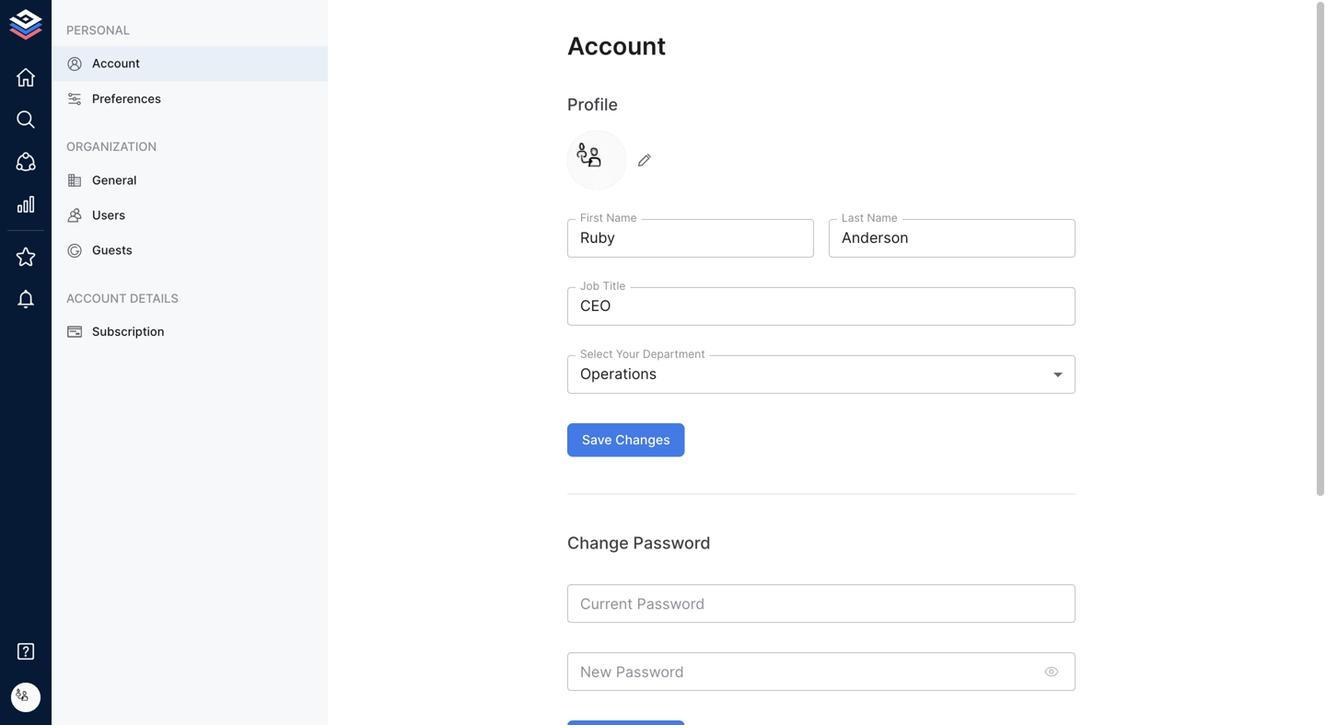 Task type: describe. For each thing, give the bounding box(es) containing it.
Job Title text field
[[567, 287, 1076, 326]]

0 horizontal spatial account
[[92, 56, 140, 71]]

First Name text field
[[567, 219, 814, 258]]

account link
[[52, 46, 328, 81]]

users
[[92, 208, 125, 222]]

operations
[[580, 365, 657, 383]]

department
[[643, 347, 705, 361]]

1 password password field from the top
[[567, 585, 1076, 623]]

title
[[603, 279, 626, 293]]

profile
[[567, 94, 618, 115]]

last name
[[842, 211, 898, 225]]

changes
[[615, 432, 670, 448]]

users link
[[52, 198, 328, 233]]

account details
[[66, 291, 178, 306]]

select your department operations
[[580, 347, 705, 383]]

save changes button
[[567, 424, 685, 457]]

select
[[580, 347, 613, 361]]

subscription link
[[52, 315, 328, 350]]

preferences link
[[52, 81, 328, 117]]

first name
[[580, 211, 637, 225]]



Task type: locate. For each thing, give the bounding box(es) containing it.
name
[[606, 211, 637, 225], [867, 211, 898, 225]]

guests link
[[52, 233, 328, 268]]

your
[[616, 347, 640, 361]]

2 password password field from the top
[[567, 653, 1033, 691]]

account up preferences
[[92, 56, 140, 71]]

0 vertical spatial password password field
[[567, 585, 1076, 623]]

save changes
[[582, 432, 670, 448]]

account up profile on the top of page
[[567, 31, 666, 61]]

last
[[842, 211, 864, 225]]

account
[[66, 291, 127, 306]]

name right last
[[867, 211, 898, 225]]

change
[[567, 533, 629, 554]]

1 name from the left
[[606, 211, 637, 225]]

save
[[582, 432, 612, 448]]

preferences
[[92, 92, 161, 106]]

details
[[130, 291, 178, 306]]

organization
[[66, 140, 157, 154]]

name for last name
[[867, 211, 898, 225]]

general
[[92, 173, 137, 187]]

Password password field
[[567, 585, 1076, 623], [567, 653, 1033, 691]]

1 horizontal spatial account
[[567, 31, 666, 61]]

subscription
[[92, 325, 164, 339]]

guests
[[92, 243, 132, 258]]

name for first name
[[606, 211, 637, 225]]

0 horizontal spatial name
[[606, 211, 637, 225]]

first
[[580, 211, 603, 225]]

personal
[[66, 23, 130, 37]]

job
[[580, 279, 600, 293]]

general link
[[52, 163, 328, 198]]

1 vertical spatial password password field
[[567, 653, 1033, 691]]

account
[[567, 31, 666, 61], [92, 56, 140, 71]]

name right first
[[606, 211, 637, 225]]

change password
[[567, 533, 711, 554]]

password
[[633, 533, 711, 554]]

2 name from the left
[[867, 211, 898, 225]]

Select Your Department field
[[567, 356, 1076, 394]]

Last Name text field
[[829, 219, 1076, 258]]

job title
[[580, 279, 626, 293]]

1 horizontal spatial name
[[867, 211, 898, 225]]



Task type: vqa. For each thing, say whether or not it's contained in the screenshot.
the top Password password field
yes



